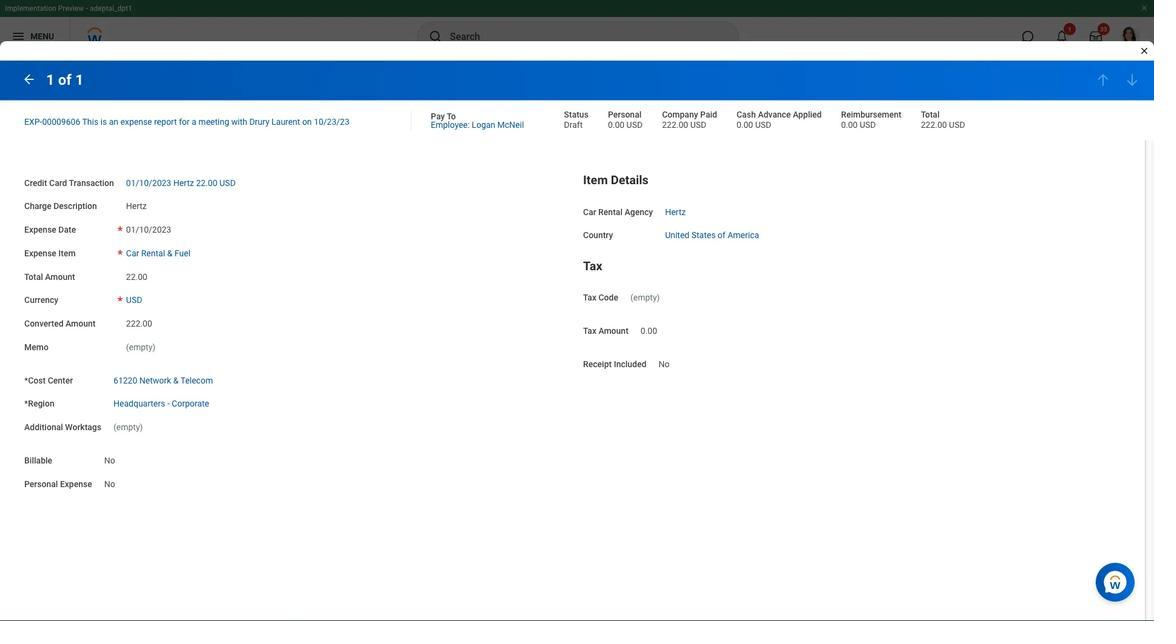 Task type: describe. For each thing, give the bounding box(es) containing it.
status
[[564, 110, 589, 120]]

meeting
[[198, 117, 229, 127]]

adeptai_dpt1
[[90, 4, 132, 13]]

usd inside cash advance applied 0.00 usd
[[755, 120, 771, 130]]

0 horizontal spatial 222.00
[[126, 319, 152, 329]]

item details
[[583, 173, 649, 187]]

of inside item details group
[[718, 231, 726, 241]]

billable
[[24, 456, 52, 466]]

61220 network & telecom
[[113, 376, 213, 386]]

0.00 up included
[[641, 326, 657, 336]]

mcneil
[[497, 120, 524, 130]]

description
[[54, 201, 97, 211]]

a
[[192, 117, 196, 127]]

credit card transaction
[[24, 178, 114, 188]]

2 1 from the left
[[75, 71, 84, 89]]

states
[[692, 231, 716, 241]]

reimbursement
[[841, 110, 902, 120]]

total for total amount
[[24, 272, 43, 282]]

tax amount element
[[641, 319, 657, 337]]

rental for agency
[[598, 207, 623, 217]]

employee:
[[431, 120, 470, 130]]

01/10/2023 for 01/10/2023 hertz 22.00 usd
[[126, 178, 171, 188]]

agency
[[625, 207, 653, 217]]

details
[[611, 173, 649, 187]]

for
[[179, 117, 190, 127]]

*region
[[24, 399, 54, 409]]

receipt included element
[[659, 352, 670, 370]]

1 horizontal spatial 22.00
[[196, 178, 217, 188]]

expense date
[[24, 225, 76, 235]]

0.00 inside the reimbursement 0.00 usd
[[841, 120, 858, 130]]

report
[[154, 117, 177, 127]]

expense
[[120, 117, 152, 127]]

code
[[599, 293, 618, 303]]

car rental & fuel link
[[126, 246, 190, 259]]

total 222.00 usd
[[921, 110, 965, 130]]

personal 0.00 usd
[[608, 110, 643, 130]]

expense item
[[24, 249, 76, 259]]

applied
[[793, 110, 822, 120]]

rental for &
[[141, 249, 165, 259]]

usd inside company paid 222.00 usd
[[690, 120, 706, 130]]

item details group
[[583, 171, 1130, 242]]

additional worktags
[[24, 423, 101, 433]]

country
[[583, 231, 613, 241]]

exp-
[[24, 117, 42, 127]]

*cost center
[[24, 376, 73, 386]]

billable element
[[104, 449, 115, 467]]

01/10/2023 hertz 22.00 usd
[[126, 178, 236, 188]]

pay to employee: logan mcneil
[[431, 111, 524, 130]]

notifications large image
[[1056, 30, 1068, 42]]

1 of 1
[[46, 71, 84, 89]]

transaction
[[69, 178, 114, 188]]

logan
[[472, 120, 495, 130]]

expense for expense date
[[24, 225, 56, 235]]

included
[[614, 359, 647, 369]]

car rental & fuel
[[126, 249, 190, 259]]

- inside 1 of 1 main content
[[167, 399, 170, 409]]

pay
[[431, 111, 445, 121]]

*cost
[[24, 376, 46, 386]]

exp-00009606 this is an expense report for a meeting with drury laurent on 10/23/23
[[24, 117, 350, 127]]

headquarters - corporate link
[[113, 397, 209, 409]]

headquarters
[[113, 399, 165, 409]]

cash advance applied 0.00 usd
[[737, 110, 822, 130]]

tax for tax code
[[583, 293, 596, 303]]

center
[[48, 376, 73, 386]]

converted amount
[[24, 319, 96, 329]]

america
[[728, 231, 759, 241]]

converted amount element
[[126, 312, 152, 330]]

close environment banner image
[[1141, 4, 1148, 12]]

personal for expense
[[24, 480, 58, 490]]

cash
[[737, 110, 756, 120]]

10/23/23
[[314, 117, 350, 127]]

charge description
[[24, 201, 97, 211]]

hertz for "hertz" link
[[665, 207, 686, 217]]

this
[[82, 117, 98, 127]]

61220
[[113, 376, 137, 386]]

expense date element
[[126, 218, 171, 236]]

paid
[[700, 110, 717, 120]]

0.00 inside personal 0.00 usd
[[608, 120, 624, 130]]

hertz for charge description element
[[126, 201, 147, 211]]

receipt
[[583, 359, 612, 369]]

amount for total amount
[[45, 272, 75, 282]]

corporate
[[172, 399, 209, 409]]

personal for 0.00
[[608, 110, 642, 120]]

0.00 inside cash advance applied 0.00 usd
[[737, 120, 753, 130]]

charge
[[24, 201, 51, 211]]

(empty) for code
[[630, 293, 660, 303]]

date
[[58, 225, 76, 235]]

charge description element
[[126, 194, 147, 212]]

tax code
[[583, 293, 618, 303]]

1 of 1 main content
[[0, 61, 1154, 513]]



Task type: locate. For each thing, give the bounding box(es) containing it.
additional
[[24, 423, 63, 433]]

1 horizontal spatial car
[[583, 207, 596, 217]]

personal down 'billable'
[[24, 480, 58, 490]]

receipt included
[[583, 359, 647, 369]]

1 vertical spatial personal
[[24, 480, 58, 490]]

usd inside the reimbursement 0.00 usd
[[860, 120, 876, 130]]

0 horizontal spatial total
[[24, 272, 43, 282]]

1 vertical spatial of
[[718, 231, 726, 241]]

0 vertical spatial 22.00
[[196, 178, 217, 188]]

rental up total amount element
[[141, 249, 165, 259]]

item details button
[[583, 173, 649, 187]]

company paid 222.00 usd
[[662, 110, 717, 130]]

reimbursement 0.00 usd
[[841, 110, 902, 130]]

0.00
[[608, 120, 624, 130], [737, 120, 753, 130], [841, 120, 858, 130], [641, 326, 657, 336]]

amount up receipt included
[[599, 326, 629, 336]]

2 horizontal spatial hertz
[[665, 207, 686, 217]]

0 vertical spatial no
[[659, 359, 670, 369]]

1 tax from the top
[[583, 259, 602, 273]]

1 horizontal spatial hertz
[[173, 178, 194, 188]]

rental up country
[[598, 207, 623, 217]]

search image
[[428, 29, 443, 44]]

2 01/10/2023 from the top
[[126, 225, 171, 235]]

usd link
[[126, 293, 142, 306]]

item
[[583, 173, 608, 187], [58, 249, 76, 259]]

(empty)
[[630, 293, 660, 303], [126, 343, 155, 353], [113, 423, 143, 433]]

implementation preview -   adeptai_dpt1 banner
[[0, 0, 1154, 56]]

to
[[447, 111, 456, 121]]

0 vertical spatial car
[[583, 207, 596, 217]]

arrow up image
[[1096, 73, 1110, 87]]

is
[[101, 117, 107, 127]]

0 vertical spatial of
[[58, 71, 72, 89]]

no for included
[[659, 359, 670, 369]]

61220 network & telecom link
[[113, 373, 213, 386]]

1 vertical spatial item
[[58, 249, 76, 259]]

0 horizontal spatial personal
[[24, 480, 58, 490]]

arrow down image
[[1125, 73, 1140, 87]]

personal
[[608, 110, 642, 120], [24, 480, 58, 490]]

1 1 from the left
[[46, 71, 54, 89]]

personal inside personal 0.00 usd
[[608, 110, 642, 120]]

1 horizontal spatial personal
[[608, 110, 642, 120]]

(empty) up 'tax amount' element on the bottom of the page
[[630, 293, 660, 303]]

0 horizontal spatial rental
[[141, 249, 165, 259]]

1 vertical spatial car
[[126, 249, 139, 259]]

1 horizontal spatial rental
[[598, 207, 623, 217]]

0 vertical spatial &
[[167, 249, 172, 259]]

amount
[[45, 272, 75, 282], [66, 319, 96, 329], [599, 326, 629, 336]]

0 horizontal spatial 1
[[46, 71, 54, 89]]

0 vertical spatial 01/10/2023
[[126, 178, 171, 188]]

amount right converted
[[66, 319, 96, 329]]

1 vertical spatial rental
[[141, 249, 165, 259]]

item down the 'date'
[[58, 249, 76, 259]]

222.00
[[662, 120, 688, 130], [921, 120, 947, 130], [126, 319, 152, 329]]

0.00 left advance
[[737, 120, 753, 130]]

2 vertical spatial expense
[[60, 480, 92, 490]]

fuel
[[175, 249, 190, 259]]

implementation preview -   adeptai_dpt1
[[5, 4, 132, 13]]

worktags
[[65, 423, 101, 433]]

1 vertical spatial total
[[24, 272, 43, 282]]

united
[[665, 231, 689, 241]]

credit
[[24, 178, 47, 188]]

tax button
[[583, 259, 602, 273]]

personal expense element
[[104, 472, 115, 490]]

0 vertical spatial rental
[[598, 207, 623, 217]]

inbox large image
[[1090, 30, 1102, 42]]

1 vertical spatial 01/10/2023
[[126, 225, 171, 235]]

1 vertical spatial no
[[104, 456, 115, 466]]

& left fuel
[[167, 249, 172, 259]]

personal right status
[[608, 110, 642, 120]]

& for telecom
[[173, 376, 179, 386]]

01/10/2023 hertz 22.00 usd link
[[126, 176, 236, 188]]

draft
[[564, 120, 583, 130]]

222.00 inside "total 222.00 usd"
[[921, 120, 947, 130]]

2 vertical spatial (empty)
[[113, 423, 143, 433]]

total amount
[[24, 272, 75, 282]]

(empty) for worktags
[[113, 423, 143, 433]]

1 vertical spatial &
[[173, 376, 179, 386]]

converted
[[24, 319, 63, 329]]

0 horizontal spatial &
[[167, 249, 172, 259]]

of right previous page image at the left top
[[58, 71, 72, 89]]

0.00 right status draft on the top of page
[[608, 120, 624, 130]]

1
[[46, 71, 54, 89], [75, 71, 84, 89]]

1 horizontal spatial total
[[921, 110, 940, 120]]

tax left code
[[583, 293, 596, 303]]

preview
[[58, 4, 84, 13]]

tax for tax amount
[[583, 326, 596, 336]]

item left details
[[583, 173, 608, 187]]

expense up total amount
[[24, 249, 56, 259]]

no for expense
[[104, 480, 115, 490]]

3 tax from the top
[[583, 326, 596, 336]]

usd inside personal 0.00 usd
[[627, 120, 643, 130]]

2 vertical spatial no
[[104, 480, 115, 490]]

total amount element
[[126, 265, 147, 283]]

00009606
[[42, 117, 80, 127]]

& right network
[[173, 376, 179, 386]]

memo
[[24, 343, 48, 353]]

with
[[231, 117, 247, 127]]

0 horizontal spatial of
[[58, 71, 72, 89]]

1 vertical spatial -
[[167, 399, 170, 409]]

car for car rental agency
[[583, 207, 596, 217]]

no right included
[[659, 359, 670, 369]]

total right reimbursement
[[921, 110, 940, 120]]

tax down country
[[583, 259, 602, 273]]

status draft
[[564, 110, 589, 130]]

0 horizontal spatial item
[[58, 249, 76, 259]]

drury
[[249, 117, 269, 127]]

car for car rental & fuel
[[126, 249, 139, 259]]

0 horizontal spatial hertz
[[126, 201, 147, 211]]

total up currency
[[24, 272, 43, 282]]

previous page image
[[22, 72, 36, 87]]

1 of 1 dialog
[[0, 0, 1154, 622]]

1 01/10/2023 from the top
[[126, 178, 171, 188]]

expense for expense item
[[24, 249, 56, 259]]

222.00 inside company paid 222.00 usd
[[662, 120, 688, 130]]

tax group
[[583, 257, 1130, 304]]

0 vertical spatial tax
[[583, 259, 602, 273]]

1 up this
[[75, 71, 84, 89]]

hertz link
[[665, 205, 686, 217]]

22.00
[[196, 178, 217, 188], [126, 272, 147, 282]]

close expense report has been saved image
[[1140, 46, 1149, 56]]

exp-00009606 this is an expense report for a meeting with drury laurent on 10/23/23 link
[[24, 117, 350, 127]]

telecom
[[181, 376, 213, 386]]

0 vertical spatial total
[[921, 110, 940, 120]]

company
[[662, 110, 698, 120]]

0 horizontal spatial car
[[126, 249, 139, 259]]

01/10/2023 up charge description element
[[126, 178, 171, 188]]

1 horizontal spatial item
[[583, 173, 608, 187]]

0 vertical spatial (empty)
[[630, 293, 660, 303]]

amount down expense item
[[45, 272, 75, 282]]

network
[[139, 376, 171, 386]]

usd inside "total 222.00 usd"
[[949, 120, 965, 130]]

2 tax from the top
[[583, 293, 596, 303]]

rental inside item details group
[[598, 207, 623, 217]]

- right preview
[[86, 4, 88, 13]]

2 horizontal spatial 222.00
[[921, 120, 947, 130]]

no
[[659, 359, 670, 369], [104, 456, 115, 466], [104, 480, 115, 490]]

1 vertical spatial 22.00
[[126, 272, 147, 282]]

amount for tax amount
[[599, 326, 629, 336]]

1 right previous page image at the left top
[[46, 71, 54, 89]]

& for fuel
[[167, 249, 172, 259]]

hertz
[[173, 178, 194, 188], [126, 201, 147, 211], [665, 207, 686, 217]]

(empty) down 'converted amount' element
[[126, 343, 155, 353]]

rental
[[598, 207, 623, 217], [141, 249, 165, 259]]

implementation
[[5, 4, 56, 13]]

car
[[583, 207, 596, 217], [126, 249, 139, 259]]

currency
[[24, 296, 58, 306]]

1 vertical spatial (empty)
[[126, 343, 155, 353]]

(empty) down the headquarters
[[113, 423, 143, 433]]

headquarters - corporate
[[113, 399, 209, 409]]

advance
[[758, 110, 791, 120]]

an
[[109, 117, 118, 127]]

0 vertical spatial -
[[86, 4, 88, 13]]

01/10/2023 for 01/10/2023
[[126, 225, 171, 235]]

on
[[302, 117, 312, 127]]

hertz inside item details group
[[665, 207, 686, 217]]

expense down charge
[[24, 225, 56, 235]]

1 horizontal spatial 1
[[75, 71, 84, 89]]

- left corporate
[[167, 399, 170, 409]]

expense left personal expense "element"
[[60, 480, 92, 490]]

1 vertical spatial tax
[[583, 293, 596, 303]]

car inside item details group
[[583, 207, 596, 217]]

profile logan mcneil element
[[1113, 23, 1147, 50]]

tax for tax
[[583, 259, 602, 273]]

total for total 222.00 usd
[[921, 110, 940, 120]]

no up personal expense "element"
[[104, 456, 115, 466]]

0 vertical spatial personal
[[608, 110, 642, 120]]

no down billable "element"
[[104, 480, 115, 490]]

tax up receipt
[[583, 326, 596, 336]]

item inside group
[[583, 173, 608, 187]]

0 vertical spatial expense
[[24, 225, 56, 235]]

0 horizontal spatial 22.00
[[126, 272, 147, 282]]

1 horizontal spatial 222.00
[[662, 120, 688, 130]]

employee: logan mcneil link
[[431, 117, 524, 130]]

01/10/2023 up the car rental & fuel link at left
[[126, 225, 171, 235]]

tax amount
[[583, 326, 629, 336]]

2 vertical spatial tax
[[583, 326, 596, 336]]

0 horizontal spatial -
[[86, 4, 88, 13]]

car up country
[[583, 207, 596, 217]]

of
[[58, 71, 72, 89], [718, 231, 726, 241]]

(empty) inside tax group
[[630, 293, 660, 303]]

of right 'states'
[[718, 231, 726, 241]]

1 horizontal spatial -
[[167, 399, 170, 409]]

&
[[167, 249, 172, 259], [173, 376, 179, 386]]

1 vertical spatial expense
[[24, 249, 56, 259]]

personal expense
[[24, 480, 92, 490]]

car up total amount element
[[126, 249, 139, 259]]

01/10/2023
[[126, 178, 171, 188], [126, 225, 171, 235]]

amount for converted amount
[[66, 319, 96, 329]]

united states of america link
[[665, 228, 759, 241]]

- inside banner
[[86, 4, 88, 13]]

1 horizontal spatial &
[[173, 376, 179, 386]]

laurent
[[272, 117, 300, 127]]

0.00 right applied
[[841, 120, 858, 130]]

card
[[49, 178, 67, 188]]

0 vertical spatial item
[[583, 173, 608, 187]]

1 horizontal spatial of
[[718, 231, 726, 241]]

car rental agency
[[583, 207, 653, 217]]

united states of america
[[665, 231, 759, 241]]

total inside "total 222.00 usd"
[[921, 110, 940, 120]]



Task type: vqa. For each thing, say whether or not it's contained in the screenshot.
or
no



